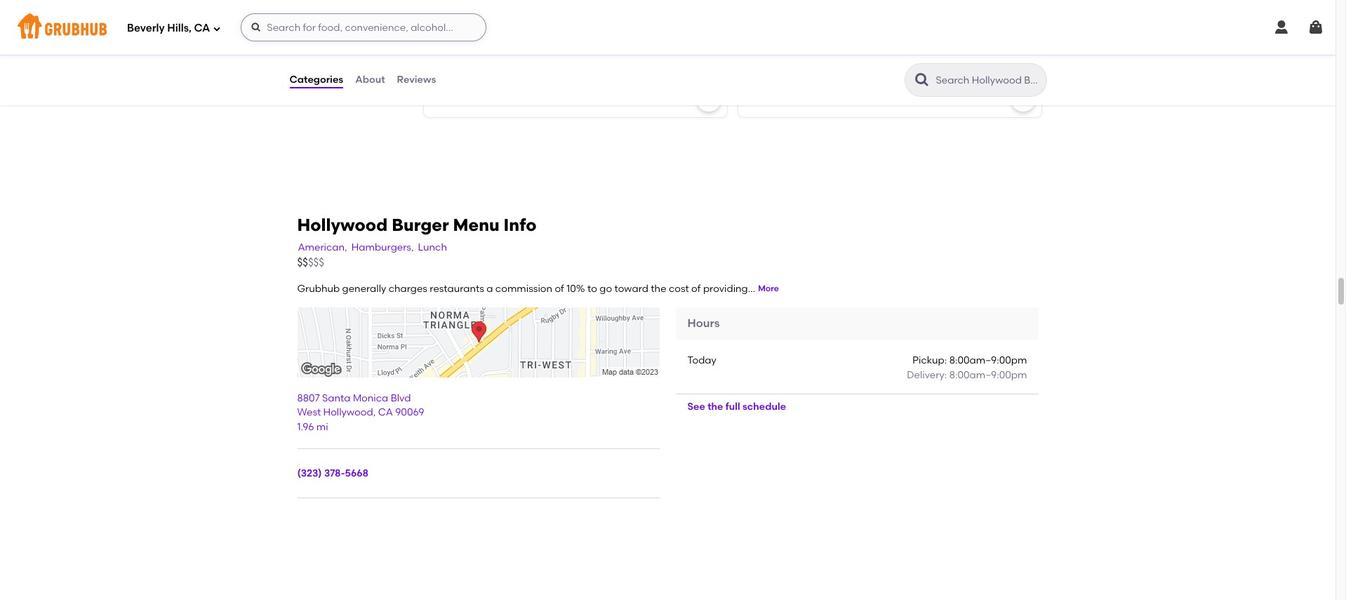 Task type: vqa. For each thing, say whether or not it's contained in the screenshot.
Family
no



Task type: locate. For each thing, give the bounding box(es) containing it.
restaurants
[[430, 283, 484, 295]]

0 vertical spatial hollywood
[[297, 215, 388, 235]]

2 horizontal spatial svg image
[[1308, 19, 1325, 36]]

1 vertical spatial hollywood
[[323, 407, 373, 419]]

1 vertical spatial the
[[708, 401, 723, 413]]

$$$$$
[[297, 256, 324, 269]]

today
[[688, 355, 717, 367]]

0 horizontal spatial ca
[[194, 22, 210, 34]]

generally
[[342, 283, 386, 295]]

(323) 378-5668 button
[[297, 467, 369, 481]]

the left the full
[[708, 401, 723, 413]]

8:00am–9:00pm right delivery:
[[950, 369, 1027, 381]]

hours
[[688, 317, 720, 330]]

charges
[[389, 283, 428, 295]]

hollywood down santa
[[323, 407, 373, 419]]

2 8:00am–9:00pm from the top
[[950, 369, 1027, 381]]

0 horizontal spatial the
[[651, 283, 667, 295]]

svg image
[[251, 22, 262, 33], [700, 91, 717, 108], [1015, 91, 1032, 108]]

something
[[289, 24, 341, 36]]

commission
[[496, 283, 553, 295]]

5668
[[345, 467, 369, 479]]

healthy
[[343, 24, 380, 36]]

...
[[748, 283, 755, 295]]

10%
[[567, 283, 585, 295]]

mimosa
[[432, 63, 470, 75]]

american, button
[[297, 240, 348, 255]]

0 vertical spatial ca
[[194, 22, 210, 34]]

ca
[[194, 22, 210, 34], [378, 407, 393, 419]]

to
[[588, 283, 597, 295]]

svg image down $6.00
[[700, 91, 717, 108]]

hollywood up american,
[[297, 215, 388, 235]]

8807 santa monica blvd west hollywood , ca 90069 1.96 mi
[[297, 393, 424, 433]]

svg image left something at the top of the page
[[251, 22, 262, 33]]

hollywood burger  menu info
[[297, 215, 537, 235]]

grubhub generally charges restaurants a commission of 10% to go toward the cost of providing ... more
[[297, 283, 779, 295]]

1 horizontal spatial the
[[708, 401, 723, 413]]

of
[[555, 283, 564, 295], [692, 283, 701, 295]]

of right cost
[[692, 283, 701, 295]]

west
[[297, 407, 321, 419]]

Search Hollywood Burger  search field
[[935, 74, 1042, 87]]

more button
[[758, 283, 779, 295]]

1 horizontal spatial ca
[[378, 407, 393, 419]]

8:00am–9:00pm right the pickup: on the bottom right of the page
[[950, 355, 1027, 367]]

svg image down $8.00
[[1015, 91, 1032, 108]]

0 vertical spatial 8:00am–9:00pm
[[950, 355, 1027, 367]]

svg image
[[1274, 19, 1290, 36], [1308, 19, 1325, 36], [213, 24, 221, 33]]

mimosa (med)
[[432, 63, 501, 75]]

1 horizontal spatial svg image
[[700, 91, 717, 108]]

8:00am–9:00pm
[[950, 355, 1027, 367], [950, 369, 1027, 381]]

lunch button
[[417, 240, 448, 255]]

1 vertical spatial 8:00am–9:00pm
[[950, 369, 1027, 381]]

of left 10%
[[555, 283, 564, 295]]

ca inside 8807 santa monica blvd west hollywood , ca 90069 1.96 mi
[[378, 407, 393, 419]]

the
[[651, 283, 667, 295], [708, 401, 723, 413]]

mi
[[317, 421, 328, 433]]

american, hamburgers, lunch
[[298, 241, 447, 253]]

0 horizontal spatial of
[[555, 283, 564, 295]]

drinks
[[289, 82, 318, 94]]

1 horizontal spatial of
[[692, 283, 701, 295]]

svg image for $6.00
[[700, 91, 717, 108]]

1 vertical spatial ca
[[378, 407, 393, 419]]

ca right hills,
[[194, 22, 210, 34]]

2 horizontal spatial svg image
[[1015, 91, 1032, 108]]

1 8:00am–9:00pm from the top
[[950, 355, 1027, 367]]

the left cost
[[651, 283, 667, 295]]

about button
[[355, 55, 386, 105]]

hollywood
[[297, 215, 388, 235], [323, 407, 373, 419]]

monica
[[353, 393, 388, 404]]

(med)
[[473, 63, 501, 75]]

ca right ,
[[378, 407, 393, 419]]

(323)
[[297, 467, 322, 479]]

pickup: 8:00am–9:00pm delivery: 8:00am–9:00pm
[[907, 355, 1027, 381]]

(323) 378-5668
[[297, 467, 369, 479]]

0 horizontal spatial svg image
[[251, 22, 262, 33]]

grubhub
[[297, 283, 340, 295]]

schedule
[[743, 401, 786, 413]]

santa
[[322, 393, 351, 404]]

0 vertical spatial the
[[651, 283, 667, 295]]



Task type: describe. For each thing, give the bounding box(es) containing it.
$$
[[297, 256, 308, 269]]

svg image for $8.00
[[1015, 91, 1032, 108]]

hills,
[[167, 22, 192, 34]]

see the full schedule
[[688, 401, 786, 413]]

categories
[[290, 74, 343, 86]]

american,
[[298, 241, 347, 253]]

burger
[[392, 215, 449, 235]]

$8.00 button
[[738, 54, 1041, 117]]

categories button
[[289, 55, 344, 105]]

0 horizontal spatial svg image
[[213, 24, 221, 33]]

$8.00
[[1006, 62, 1032, 74]]

see the full schedule button
[[676, 395, 798, 420]]

378-
[[324, 467, 345, 479]]

beverly
[[127, 22, 165, 34]]

blvd
[[391, 393, 411, 404]]

more
[[758, 284, 779, 294]]

sides tab
[[289, 51, 387, 66]]

hollywood inside 8807 santa monica blvd west hollywood , ca 90069 1.96 mi
[[323, 407, 373, 419]]

sides
[[289, 53, 314, 65]]

90069
[[395, 407, 424, 419]]

pickup:
[[913, 355, 947, 367]]

beverly hills, ca
[[127, 22, 210, 34]]

2 of from the left
[[692, 283, 701, 295]]

go
[[600, 283, 612, 295]]

lunch
[[418, 241, 447, 253]]

drinks tab
[[289, 80, 387, 95]]

search icon image
[[914, 72, 931, 88]]

Search for food, convenience, alcohol... search field
[[241, 13, 487, 41]]

full
[[726, 401, 740, 413]]

reviews button
[[396, 55, 437, 105]]

a
[[487, 283, 493, 295]]

see
[[688, 401, 705, 413]]

menu
[[453, 215, 500, 235]]

something healthy tab
[[289, 23, 387, 37]]

svg image inside main navigation navigation
[[251, 22, 262, 33]]

info
[[504, 215, 537, 235]]

the inside button
[[708, 401, 723, 413]]

cost
[[669, 283, 689, 295]]

hamburgers,
[[352, 241, 414, 253]]

toward
[[615, 283, 649, 295]]

something healthy
[[289, 24, 380, 36]]

main navigation navigation
[[0, 0, 1336, 55]]

1.96
[[297, 421, 314, 433]]

providing
[[703, 283, 748, 295]]

1 horizontal spatial svg image
[[1274, 19, 1290, 36]]

delivery:
[[907, 369, 947, 381]]

ca inside main navigation navigation
[[194, 22, 210, 34]]

about
[[355, 74, 385, 86]]

$6.00
[[692, 62, 718, 74]]

hamburgers, button
[[351, 240, 415, 255]]

8807
[[297, 393, 320, 404]]

reviews
[[397, 74, 436, 86]]

,
[[373, 407, 376, 419]]

1 of from the left
[[555, 283, 564, 295]]



